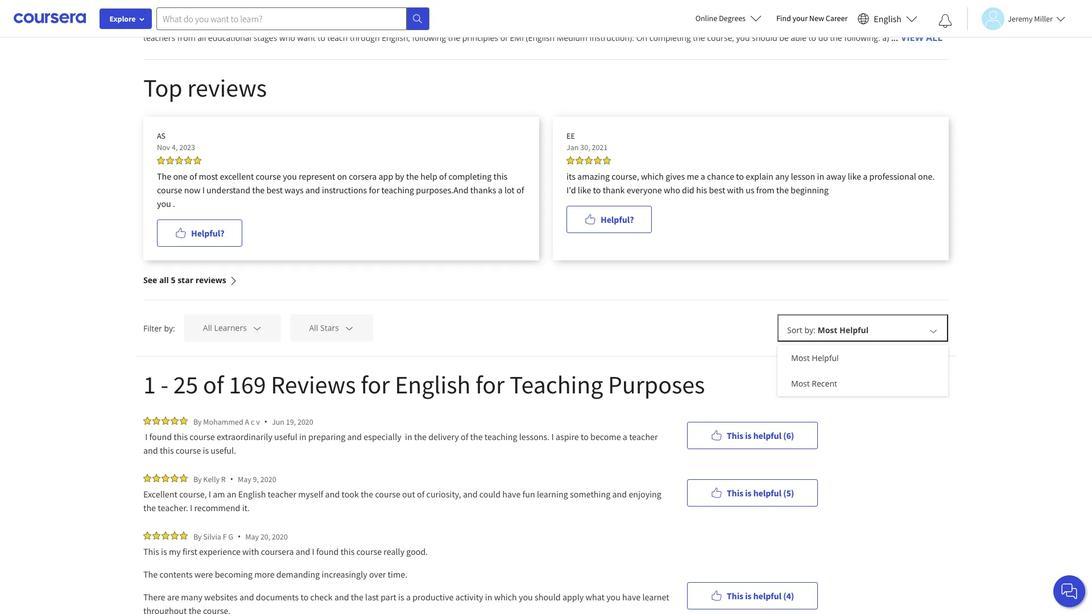 Task type: locate. For each thing, give the bounding box(es) containing it.
by for this
[[193, 417, 202, 427]]

course, up thank at the right of the page
[[612, 171, 639, 182]]

the left one
[[157, 171, 171, 182]]

1 vertical spatial teaching
[[485, 431, 517, 443]]

teaching inside the "i found this course extraordinarily useful in preparing and especially  in the delivery of the teaching lessons. i aspire to become a teacher and this course is useful."
[[485, 431, 517, 443]]

0 horizontal spatial like
[[578, 184, 591, 196]]

by left silvia on the left of the page
[[193, 532, 202, 542]]

its amazing course, which gives me a chance to explain any lesson in away like a professional one. i'd like to thank everyone who did his best with us from the beginning
[[567, 171, 935, 196]]

-
[[161, 369, 168, 400]]

is right the part
[[398, 592, 404, 603]]

i'd
[[567, 184, 576, 196]]

most down sort
[[791, 353, 810, 363]]

best inside the its amazing course, which gives me a chance to explain any lesson in away like a professional one. i'd like to thank everyone who did his best with us from the beginning
[[709, 184, 725, 196]]

1 vertical spatial 2020
[[260, 474, 276, 484]]

able
[[791, 32, 807, 43]]

(romance
[[583, 18, 620, 29]]

course left useful.
[[176, 445, 201, 456]]

and right preparing
[[347, 431, 362, 443]]

2 helpful from the top
[[753, 487, 782, 499]]

see
[[143, 275, 157, 286]]

helpful?
[[601, 214, 634, 225], [191, 228, 224, 239]]

english inside excellent course, i am an english teacher myself and took the course out of curiosity, and could have fun learning something and enjoying the teacher. i recommend it.
[[238, 489, 266, 500]]

1 vertical spatial which
[[494, 592, 517, 603]]

in right activity
[[485, 592, 492, 603]]

useful
[[274, 431, 297, 443]]

this left (5)
[[727, 487, 743, 499]]

am
[[213, 489, 225, 500]]

best left ways
[[266, 184, 283, 196]]

1 vertical spatial may
[[245, 532, 259, 542]]

• right the g
[[238, 531, 241, 542]]

productive
[[413, 592, 454, 603]]

0 vertical spatial by
[[193, 417, 202, 427]]

1 horizontal spatial should
[[752, 32, 777, 43]]

this
[[211, 18, 224, 29], [493, 171, 508, 182], [174, 431, 188, 443], [160, 445, 174, 456], [341, 546, 355, 557]]

experience
[[199, 546, 241, 557]]

menu
[[778, 345, 948, 396]]

filled star image
[[166, 156, 174, 164], [567, 156, 575, 164], [585, 156, 593, 164], [603, 156, 611, 164], [152, 417, 160, 425], [171, 417, 179, 425], [143, 474, 151, 482], [152, 474, 160, 482], [180, 474, 188, 482], [143, 532, 151, 540], [152, 532, 160, 540], [180, 532, 188, 540]]

1 by from the top
[[193, 417, 202, 427]]

i right now
[[202, 184, 205, 196]]

1 horizontal spatial have
[[622, 592, 641, 603]]

colleagues from universities all over the world who share the same discipline and discourse community, to ask questions and exchange ideas. this mooc targets lecturers who wish to begin using english in their teaching. a priori, this means university lecturers from countries where english is not the l1 or a widely-used language (romance language-speaking countries, for example), though in fact the course is open to teachers from all educational stages who want to teach through english, following the principles of emi (english medium instruction).  on completing the course, you should be able to do the following.  a) ... view all
[[143, 6, 943, 44]]

0 horizontal spatial completing
[[449, 171, 492, 182]]

the up there
[[143, 569, 158, 580]]

1 vertical spatial a
[[245, 417, 249, 427]]

jeremy miller
[[1008, 13, 1053, 24]]

2020 right 20,
[[272, 532, 288, 542]]

english up it.
[[238, 489, 266, 500]]

1 horizontal spatial course,
[[612, 171, 639, 182]]

0 vertical spatial like
[[848, 171, 861, 182]]

teacher
[[629, 431, 658, 443], [268, 489, 296, 500]]

english button
[[853, 0, 922, 37]]

especially
[[364, 431, 401, 443]]

0 vertical spatial may
[[238, 474, 251, 484]]

completing inside colleagues from universities all over the world who share the same discipline and discourse community, to ask questions and exchange ideas. this mooc targets lecturers who wish to begin using english in their teaching. a priori, this means university lecturers from countries where english is not the l1 or a widely-used language (romance language-speaking countries, for example), though in fact the course is open to teachers from all educational stages who want to teach through english, following the principles of emi (english medium instruction).  on completing the course, you should be able to do the following.  a) ... view all
[[649, 32, 691, 43]]

0 horizontal spatial chevron down image
[[252, 323, 262, 334]]

1 vertical spatial teacher
[[268, 489, 296, 500]]

language-
[[622, 18, 659, 29]]

0 vertical spatial reviews
[[187, 72, 267, 104]]

by inside by mohammed a c v • jun 19, 2020
[[193, 417, 202, 427]]

teach
[[327, 32, 348, 43]]

have inside excellent course, i am an english teacher myself and took the course out of curiosity, and could have fun learning something and enjoying the teacher. i recommend it.
[[502, 489, 521, 500]]

the inside the one of most excellent course you represent on corsera app by the help of completing this course now i understand the best ways and instructions for teaching purposes.and thanks a lot of you .
[[157, 171, 171, 182]]

represent
[[299, 171, 335, 182]]

2021
[[592, 142, 608, 152]]

0 vertical spatial over
[[260, 6, 276, 17]]

this inside 'button'
[[727, 487, 743, 499]]

away
[[826, 171, 846, 182]]

1 vertical spatial found
[[316, 546, 339, 557]]

1 vertical spatial course,
[[612, 171, 639, 182]]

english up a)
[[874, 13, 902, 24]]

becoming
[[215, 569, 253, 580]]

2 best from the left
[[709, 184, 725, 196]]

jun
[[272, 417, 284, 427]]

to right aspire in the right bottom of the page
[[581, 431, 589, 443]]

aspire
[[556, 431, 579, 443]]

course left out
[[375, 489, 400, 500]]

degrees
[[719, 13, 746, 23]]

helpful left (4)
[[753, 590, 782, 602]]

1 horizontal spatial lecturers
[[742, 6, 775, 17]]

learnet
[[642, 592, 669, 603]]

countries
[[346, 18, 381, 29]]

0 horizontal spatial all
[[159, 275, 169, 286]]

this up the speaking at top
[[670, 6, 685, 17]]

and left "took"
[[325, 489, 340, 500]]

you down "degrees" in the right of the page
[[736, 32, 750, 43]]

teacher inside the "i found this course extraordinarily useful in preparing and especially  in the delivery of the teaching lessons. i aspire to become a teacher and this course is useful."
[[629, 431, 658, 443]]

best inside the one of most excellent course you represent on corsera app by the help of completing this course now i understand the best ways and instructions for teaching purposes.and thanks a lot of you .
[[266, 184, 283, 196]]

1 vertical spatial the
[[143, 569, 158, 580]]

helpful left the (6)
[[753, 430, 782, 441]]

1 horizontal spatial a
[[245, 417, 249, 427]]

1 horizontal spatial with
[[727, 184, 744, 196]]

0 horizontal spatial by:
[[164, 323, 175, 334]]

did
[[682, 184, 694, 196]]

helpful
[[753, 430, 782, 441], [753, 487, 782, 499], [753, 590, 782, 602]]

chevron down image for stars
[[344, 323, 355, 334]]

1 horizontal spatial all
[[309, 323, 318, 334]]

1 horizontal spatial best
[[709, 184, 725, 196]]

countries,
[[694, 18, 731, 29]]

with left us
[[727, 184, 744, 196]]

this up 'lot'
[[493, 171, 508, 182]]

2020 right 19,
[[297, 417, 313, 427]]

through
[[350, 32, 380, 43]]

helpful up most helpful menu item
[[840, 325, 869, 336]]

which up everyone
[[641, 171, 664, 182]]

on
[[636, 32, 647, 43]]

a left professional
[[863, 171, 868, 182]]

helpful for (4)
[[753, 590, 782, 602]]

may left 20,
[[245, 532, 259, 542]]

teacher right become at the right bottom of the page
[[629, 431, 658, 443]]

2 vertical spatial •
[[238, 531, 241, 542]]

course right excellent
[[256, 171, 281, 182]]

2 by from the top
[[193, 474, 202, 484]]

0 vertical spatial teacher
[[629, 431, 658, 443]]

a left c
[[245, 417, 249, 427]]

2 horizontal spatial all
[[249, 6, 258, 17]]

1 vertical spatial •
[[230, 474, 233, 485]]

course, down countries,
[[707, 32, 734, 43]]

you inside colleagues from universities all over the world who share the same discipline and discourse community, to ask questions and exchange ideas. this mooc targets lecturers who wish to begin using english in their teaching. a priori, this means university lecturers from countries where english is not the l1 or a widely-used language (romance language-speaking countries, for example), though in fact the course is open to teachers from all educational stages who want to teach through english, following the principles of emi (english medium instruction).  on completing the course, you should be able to do the following.  a) ... view all
[[736, 32, 750, 43]]

0 horizontal spatial found
[[149, 431, 172, 443]]

me
[[687, 171, 699, 182]]

this is helpful (6)
[[727, 430, 794, 441]]

this for this is helpful (6)
[[727, 430, 743, 441]]

2 horizontal spatial all
[[926, 31, 943, 44]]

helpful for (6)
[[753, 430, 782, 441]]

and right the discipline
[[430, 6, 444, 17]]

should inside there are many websites and documents to check and the last part is a productive activity in which you should apply what you have learnet throughout the course.
[[535, 592, 561, 603]]

most helpful menu item
[[778, 345, 948, 371]]

my
[[169, 546, 181, 557]]

1 horizontal spatial completing
[[649, 32, 691, 43]]

2 vertical spatial all
[[159, 275, 169, 286]]

completing down the speaking at top
[[649, 32, 691, 43]]

1 horizontal spatial which
[[641, 171, 664, 182]]

this is helpful (4)
[[727, 590, 794, 602]]

stages
[[254, 32, 277, 43]]

0 vertical spatial course,
[[707, 32, 734, 43]]

a right the part
[[406, 592, 411, 603]]

found down -
[[149, 431, 172, 443]]

means
[[226, 18, 251, 29]]

0 horizontal spatial helpful
[[812, 353, 839, 363]]

0 horizontal spatial should
[[535, 592, 561, 603]]

0 horizontal spatial have
[[502, 489, 521, 500]]

in inside there are many websites and documents to check and the last part is a productive activity in which you should apply what you have learnet throughout the course.
[[485, 592, 492, 603]]

1 horizontal spatial like
[[848, 171, 861, 182]]

a inside colleagues from universities all over the world who share the same discipline and discourse community, to ask questions and exchange ideas. this mooc targets lecturers who wish to begin using english in their teaching. a priori, this means university lecturers from countries where english is not the l1 or a widely-used language (romance language-speaking countries, for example), though in fact the course is open to teachers from all educational stages who want to teach through english, following the principles of emi (english medium instruction).  on completing the course, you should be able to do the following.  a) ... view all
[[495, 18, 499, 29]]

None search field
[[156, 7, 429, 30]]

and inside the one of most excellent course you represent on corsera app by the help of completing this course now i understand the best ways and instructions for teaching purposes.and thanks a lot of you .
[[305, 184, 320, 196]]

and up excellent
[[143, 445, 158, 456]]

chevron down image
[[252, 323, 262, 334], [344, 323, 355, 334], [928, 326, 939, 336]]

by: right sort
[[805, 325, 816, 336]]

2 vertical spatial most
[[791, 378, 810, 389]]

by:
[[164, 323, 175, 334], [805, 325, 816, 336]]

from inside the its amazing course, which gives me a chance to explain any lesson in away like a professional one. i'd like to thank everyone who did his best with us from the beginning
[[756, 184, 775, 196]]

1 vertical spatial completing
[[449, 171, 492, 182]]

0 vertical spatial completing
[[649, 32, 691, 43]]

of right one
[[189, 171, 197, 182]]

the
[[278, 6, 290, 17], [357, 6, 369, 17], [459, 18, 472, 29], [837, 18, 849, 29], [448, 32, 460, 43], [693, 32, 705, 43], [830, 32, 842, 43], [406, 171, 419, 182], [252, 184, 265, 196], [776, 184, 789, 196], [414, 431, 427, 443], [470, 431, 483, 443], [361, 489, 373, 500], [143, 502, 156, 514], [351, 592, 363, 603], [189, 605, 201, 614]]

0 horizontal spatial lecturers
[[291, 18, 324, 29]]

0 horizontal spatial a
[[179, 18, 184, 29]]

a inside the "i found this course extraordinarily useful in preparing and especially  in the delivery of the teaching lessons. i aspire to become a teacher and this course is useful."
[[623, 431, 627, 443]]

course left really
[[356, 546, 382, 557]]

this inside colleagues from universities all over the world who share the same discipline and discourse community, to ask questions and exchange ideas. this mooc targets lecturers who wish to begin using english in their teaching. a priori, this means university lecturers from countries where english is not the l1 or a widely-used language (romance language-speaking countries, for example), though in fact the course is open to teachers from all educational stages who want to teach through english, following the principles of emi (english medium instruction).  on completing the course, you should be able to do the following.  a) ... view all
[[670, 6, 685, 17]]

1 best from the left
[[266, 184, 283, 196]]

0 vertical spatial lecturers
[[742, 6, 775, 17]]

course, inside colleagues from universities all over the world who share the same discipline and discourse community, to ask questions and exchange ideas. this mooc targets lecturers who wish to begin using english in their teaching. a priori, this means university lecturers from countries where english is not the l1 or a widely-used language (romance language-speaking countries, for example), though in fact the course is open to teachers from all educational stages who want to teach through english, following the principles of emi (english medium instruction).  on completing the course, you should be able to do the following.  a) ... view all
[[707, 32, 734, 43]]

a left 'lot'
[[498, 184, 503, 196]]

like right i'd
[[578, 184, 591, 196]]

0 horizontal spatial teacher
[[268, 489, 296, 500]]

english up delivery
[[395, 369, 471, 400]]

0 vertical spatial 2020
[[297, 417, 313, 427]]

filter
[[143, 323, 162, 334]]

all left learners
[[203, 323, 212, 334]]

have inside there are many websites and documents to check and the last part is a productive activity in which you should apply what you have learnet throughout the course.
[[622, 592, 641, 603]]

chevron down image inside all learners button
[[252, 323, 262, 334]]

1 vertical spatial have
[[622, 592, 641, 603]]

widely-
[[501, 18, 527, 29]]

enjoying
[[629, 489, 661, 500]]

miller
[[1034, 13, 1053, 24]]

star
[[178, 275, 193, 286]]

a right become at the right bottom of the page
[[623, 431, 627, 443]]

3 by from the top
[[193, 532, 202, 542]]

found up increasingly on the bottom of the page
[[316, 546, 339, 557]]

of right out
[[417, 489, 425, 500]]

language
[[547, 18, 581, 29]]

1 vertical spatial lecturers
[[291, 18, 324, 29]]

should left apply
[[535, 592, 561, 603]]

english
[[868, 6, 894, 17], [874, 13, 902, 24], [409, 18, 435, 29], [395, 369, 471, 400], [238, 489, 266, 500]]

course, inside excellent course, i am an english teacher myself and took the course out of curiosity, and could have fun learning something and enjoying the teacher. i recommend it.
[[179, 489, 207, 500]]

i right the teacher.
[[190, 502, 192, 514]]

9,
[[253, 474, 259, 484]]

helpful left (5)
[[753, 487, 782, 499]]

teaching left lessons.
[[485, 431, 517, 443]]

by for i
[[193, 474, 202, 484]]

0 vertical spatial the
[[157, 171, 171, 182]]

2 vertical spatial 2020
[[272, 532, 288, 542]]

.
[[173, 198, 175, 209]]

to inside there are many websites and documents to check and the last part is a productive activity in which you should apply what you have learnet throughout the course.
[[301, 592, 309, 603]]

0 vertical spatial have
[[502, 489, 521, 500]]

in inside the its amazing course, which gives me a chance to explain any lesson in away like a professional one. i'd like to thank everyone who did his best with us from the beginning
[[817, 171, 824, 182]]

is left useful.
[[203, 445, 209, 456]]

1 horizontal spatial helpful?
[[601, 214, 634, 225]]

by inside by kelly r • may 9, 2020
[[193, 474, 202, 484]]

filled star image
[[157, 156, 165, 164], [175, 156, 183, 164], [184, 156, 192, 164], [193, 156, 201, 164], [576, 156, 584, 164], [594, 156, 602, 164], [143, 417, 151, 425], [162, 417, 170, 425], [180, 417, 188, 425], [162, 474, 170, 482], [171, 474, 179, 482], [162, 532, 170, 540], [171, 532, 179, 540]]

0 vertical spatial a
[[179, 18, 184, 29]]

0 horizontal spatial teaching
[[381, 184, 414, 196]]

0 vertical spatial all
[[249, 6, 258, 17]]

2 horizontal spatial chevron down image
[[928, 326, 939, 336]]

all for all stars
[[309, 323, 318, 334]]

with inside the its amazing course, which gives me a chance to explain any lesson in away like a professional one. i'd like to thank everyone who did his best with us from the beginning
[[727, 184, 744, 196]]

of left emi at the left of the page
[[500, 32, 508, 43]]

1 vertical spatial reviews
[[195, 275, 226, 286]]

1 horizontal spatial helpful? button
[[567, 206, 652, 233]]

lecturers up example),
[[742, 6, 775, 17]]

(4)
[[783, 590, 794, 602]]

you left "."
[[157, 198, 171, 209]]

coursera image
[[14, 9, 86, 27]]

teacher left myself
[[268, 489, 296, 500]]

2020 inside by mohammed a c v • jun 19, 2020
[[297, 417, 313, 427]]

helpful inside menu item
[[812, 353, 839, 363]]

over left time.
[[369, 569, 386, 580]]

one
[[173, 171, 188, 182]]

over up university
[[260, 6, 276, 17]]

•
[[264, 416, 267, 427], [230, 474, 233, 485], [238, 531, 241, 542]]

helpful inside 'button'
[[753, 487, 782, 499]]

course inside excellent course, i am an english teacher myself and took the course out of curiosity, and could have fun learning something and enjoying the teacher. i recommend it.
[[375, 489, 400, 500]]

course,
[[707, 32, 734, 43], [612, 171, 639, 182], [179, 489, 207, 500]]

all up means on the top left of the page
[[249, 6, 258, 17]]

f
[[223, 532, 227, 542]]

0 horizontal spatial over
[[260, 6, 276, 17]]

0 vertical spatial should
[[752, 32, 777, 43]]

find your new career link
[[771, 11, 853, 26]]

helpful? down now
[[191, 228, 224, 239]]

teaching.
[[143, 18, 177, 29]]

1 vertical spatial by
[[193, 474, 202, 484]]

1 horizontal spatial teacher
[[629, 431, 658, 443]]

1 horizontal spatial by:
[[805, 325, 816, 336]]

completing up thanks
[[449, 171, 492, 182]]

0 vertical spatial most
[[818, 325, 838, 336]]

0 horizontal spatial all
[[203, 323, 212, 334]]

like
[[848, 171, 861, 182], [578, 184, 591, 196]]

i down 1 on the left bottom
[[145, 431, 148, 443]]

ee jan 30, 2021
[[567, 131, 608, 152]]

2 vertical spatial course,
[[179, 489, 207, 500]]

over inside colleagues from universities all over the world who share the same discipline and discourse community, to ask questions and exchange ideas. this mooc targets lecturers who wish to begin using english in their teaching. a priori, this means university lecturers from countries where english is not the l1 or a widely-used language (romance language-speaking countries, for example), though in fact the course is open to teachers from all educational stages who want to teach through english, following the principles of emi (english medium instruction).  on completing the course, you should be able to do the following.  a) ... view all
[[260, 6, 276, 17]]

ask
[[540, 6, 552, 17]]

most left recent
[[791, 378, 810, 389]]

all left 5
[[159, 275, 169, 286]]

(6)
[[783, 430, 794, 441]]

the for the one of most excellent course you represent on corsera app by the help of completing this course now i understand the best ways and instructions for teaching purposes.and thanks a lot of you .
[[157, 171, 171, 182]]

which right activity
[[494, 592, 517, 603]]

0 vertical spatial teaching
[[381, 184, 414, 196]]

1 vertical spatial helpful
[[812, 353, 839, 363]]

have left fun
[[502, 489, 521, 500]]

1 horizontal spatial teaching
[[485, 431, 517, 443]]

a inside the one of most excellent course you represent on corsera app by the help of completing this course now i understand the best ways and instructions for teaching purposes.and thanks a lot of you .
[[498, 184, 503, 196]]

the one of most excellent course you represent on corsera app by the help of completing this course now i understand the best ways and instructions for teaching purposes.and thanks a lot of you .
[[157, 171, 524, 209]]

this is helpful (6) button
[[687, 422, 818, 449]]

first
[[183, 546, 197, 557]]

0 vertical spatial found
[[149, 431, 172, 443]]

curiosity,
[[426, 489, 461, 500]]

lecturers down world
[[291, 18, 324, 29]]

0 vertical spatial which
[[641, 171, 664, 182]]

2 horizontal spatial •
[[264, 416, 267, 427]]

by inside by silvia f g • may 20, 2020
[[193, 532, 202, 542]]

0 vertical spatial helpful?
[[601, 214, 634, 225]]

0 horizontal spatial •
[[230, 474, 233, 485]]

by: for filter
[[164, 323, 175, 334]]

0 vertical spatial helpful
[[840, 325, 869, 336]]

thank
[[603, 184, 625, 196]]

to inside the "i found this course extraordinarily useful in preparing and especially  in the delivery of the teaching lessons. i aspire to become a teacher and this course is useful."
[[581, 431, 589, 443]]

0 vertical spatial with
[[727, 184, 744, 196]]

the contents were becoming more demanding increasingly over time.
[[143, 569, 407, 580]]

1 vertical spatial over
[[369, 569, 386, 580]]

contents
[[160, 569, 193, 580]]

0 horizontal spatial with
[[242, 546, 259, 557]]

in left fact
[[812, 18, 819, 29]]

3 helpful from the top
[[753, 590, 782, 602]]

this left the (6)
[[727, 430, 743, 441]]

instruction).
[[590, 32, 634, 43]]

to left check on the bottom of the page
[[301, 592, 309, 603]]

1 horizontal spatial over
[[369, 569, 386, 580]]

a right "or"
[[495, 18, 499, 29]]

like right away in the top of the page
[[848, 171, 861, 182]]

who left your
[[777, 6, 793, 17]]

a inside colleagues from universities all over the world who share the same discipline and discourse community, to ask questions and exchange ideas. this mooc targets lecturers who wish to begin using english in their teaching. a priori, this means university lecturers from countries where english is not the l1 or a widely-used language (romance language-speaking countries, for example), though in fact the course is open to teachers from all educational stages who want to teach through english, following the principles of emi (english medium instruction).  on completing the course, you should be able to do the following.  a) ... view all
[[179, 18, 184, 29]]

the for the contents were becoming more demanding increasingly over time.
[[143, 569, 158, 580]]

course up "."
[[157, 184, 182, 196]]

2 horizontal spatial course,
[[707, 32, 734, 43]]

0 vertical spatial •
[[264, 416, 267, 427]]

this down universities
[[211, 18, 224, 29]]

1 vertical spatial most
[[791, 353, 810, 363]]

find
[[776, 13, 791, 23]]

exchange
[[609, 6, 644, 17]]

0 vertical spatial helpful
[[753, 430, 782, 441]]

which inside there are many websites and documents to check and the last part is a productive activity in which you should apply what you have learnet throughout the course.
[[494, 592, 517, 603]]

this is helpful (5)
[[727, 487, 794, 499]]

preparing
[[308, 431, 345, 443]]

explore
[[109, 14, 136, 24]]

0 horizontal spatial best
[[266, 184, 283, 196]]

in right useful
[[299, 431, 306, 443]]

0 horizontal spatial helpful?
[[191, 228, 224, 239]]

by mohammed a c v • jun 19, 2020
[[193, 416, 313, 427]]

of right delivery
[[461, 431, 468, 443]]

throughout
[[143, 605, 187, 614]]

1 helpful from the top
[[753, 430, 782, 441]]

1 vertical spatial should
[[535, 592, 561, 603]]

1 horizontal spatial •
[[238, 531, 241, 542]]

1 vertical spatial all
[[198, 32, 206, 43]]

2 vertical spatial by
[[193, 532, 202, 542]]

of inside excellent course, i am an english teacher myself and took the course out of curiosity, and could have fun learning something and enjoying the teacher. i recommend it.
[[417, 489, 425, 500]]

jan
[[567, 142, 579, 152]]

should
[[752, 32, 777, 43], [535, 592, 561, 603]]

2 vertical spatial helpful
[[753, 590, 782, 602]]

chevron down image inside all stars button
[[344, 323, 355, 334]]

0 horizontal spatial which
[[494, 592, 517, 603]]

most recent menu item
[[778, 371, 948, 396]]

this
[[670, 6, 685, 17], [727, 430, 743, 441], [727, 487, 743, 499], [143, 546, 159, 557], [727, 590, 743, 602]]

best down chance
[[709, 184, 725, 196]]

0 horizontal spatial course,
[[179, 489, 207, 500]]

all
[[926, 31, 943, 44], [203, 323, 212, 334], [309, 323, 318, 334]]



Task type: vqa. For each thing, say whether or not it's contained in the screenshot.
PARTNERS.
no



Task type: describe. For each thing, give the bounding box(es) containing it.
now
[[184, 184, 201, 196]]

by
[[395, 171, 404, 182]]

and right check on the bottom of the page
[[334, 592, 349, 603]]

from up teach
[[326, 18, 344, 29]]

course up useful.
[[190, 431, 215, 443]]

for inside colleagues from universities all over the world who share the same discipline and discourse community, to ask questions and exchange ideas. this mooc targets lecturers who wish to begin using english in their teaching. a priori, this means university lecturers from countries where english is not the l1 or a widely-used language (romance language-speaking countries, for example), though in fact the course is open to teachers from all educational stages who want to teach through english, following the principles of emi (english medium instruction).  on completing the course, you should be able to do the following.  a) ... view all
[[733, 18, 743, 29]]

corsera
[[349, 171, 377, 182]]

speaking
[[659, 18, 692, 29]]

who inside the its amazing course, which gives me a chance to explain any lesson in away like a professional one. i'd like to thank everyone who did his best with us from the beginning
[[664, 184, 680, 196]]

this for this is helpful (4)
[[727, 590, 743, 602]]

30,
[[580, 142, 590, 152]]

of right 'lot'
[[516, 184, 524, 196]]

ideas.
[[646, 6, 668, 17]]

course inside colleagues from universities all over the world who share the same discipline and discourse community, to ask questions and exchange ideas. this mooc targets lecturers who wish to begin using english in their teaching. a priori, this means university lecturers from countries where english is not the l1 or a widely-used language (romance language-speaking countries, for example), though in fact the course is open to teachers from all educational stages who want to teach through english, following the principles of emi (english medium instruction).  on completing the course, you should be able to do the following.  a) ... view all
[[851, 18, 876, 29]]

this up excellent
[[160, 445, 174, 456]]

questions
[[554, 6, 590, 17]]

the inside the its amazing course, which gives me a chance to explain any lesson in away like a professional one. i'd like to thank everyone who did his best with us from the beginning
[[776, 184, 789, 196]]

to left "do"
[[809, 32, 816, 43]]

1 vertical spatial helpful?
[[191, 228, 224, 239]]

is inside the "i found this course extraordinarily useful in preparing and especially  in the delivery of the teaching lessons. i aspire to become a teacher and this course is useful."
[[203, 445, 209, 456]]

is left my
[[161, 546, 167, 557]]

top
[[143, 72, 182, 104]]

to down their
[[907, 18, 915, 29]]

of inside colleagues from universities all over the world who share the same discipline and discourse community, to ask questions and exchange ideas. this mooc targets lecturers who wish to begin using english in their teaching. a priori, this means university lecturers from countries where english is not the l1 or a widely-used language (romance language-speaking countries, for example), though in fact the course is open to teachers from all educational stages who want to teach through english, following the principles of emi (english medium instruction).  on completing the course, you should be able to do the following.  a) ... view all
[[500, 32, 508, 43]]

many
[[181, 592, 202, 603]]

lot
[[504, 184, 515, 196]]

i inside the one of most excellent course you represent on corsera app by the help of completing this course now i understand the best ways and instructions for teaching purposes.and thanks a lot of you .
[[202, 184, 205, 196]]

chevron down image for learners
[[252, 323, 262, 334]]

this inside colleagues from universities all over the world who share the same discipline and discourse community, to ask questions and exchange ideas. this mooc targets lecturers who wish to begin using english in their teaching. a priori, this means university lecturers from countries where english is not the l1 or a widely-used language (romance language-speaking countries, for example), though in fact the course is open to teachers from all educational stages who want to teach through english, following the principles of emi (english medium instruction).  on completing the course, you should be able to do the following.  a) ... view all
[[211, 18, 224, 29]]

you up ways
[[283, 171, 297, 182]]

online degrees button
[[686, 6, 771, 31]]

1 horizontal spatial helpful
[[840, 325, 869, 336]]

of up purposes.and
[[439, 171, 447, 182]]

this is my first experience with coursera and i found this course really good.
[[143, 546, 428, 557]]

what
[[586, 592, 605, 603]]

want
[[297, 32, 316, 43]]

and left enjoying
[[612, 489, 627, 500]]

top reviews
[[143, 72, 267, 104]]

is left not
[[437, 18, 443, 29]]

teaching inside the one of most excellent course you represent on corsera app by the help of completing this course now i understand the best ways and instructions for teaching purposes.and thanks a lot of you .
[[381, 184, 414, 196]]

is left the open
[[878, 18, 884, 29]]

i left aspire in the right bottom of the page
[[551, 431, 554, 443]]

is left (4)
[[745, 590, 752, 602]]

this is helpful (4) button
[[687, 582, 818, 610]]

4,
[[172, 142, 178, 152]]

same
[[371, 6, 391, 17]]

all inside colleagues from universities all over the world who share the same discipline and discourse community, to ask questions and exchange ideas. this mooc targets lecturers who wish to begin using english in their teaching. a priori, this means university lecturers from countries where english is not the l1 or a widely-used language (romance language-speaking countries, for example), though in fact the course is open to teachers from all educational stages who want to teach through english, following the principles of emi (english medium instruction).  on completing the course, you should be able to do the following.  a) ... view all
[[926, 31, 943, 44]]

learning
[[537, 489, 568, 500]]

english up following at the left top
[[409, 18, 435, 29]]

5
[[171, 275, 176, 286]]

demanding
[[276, 569, 320, 580]]

reviews inside the see all 5 star reviews button
[[195, 275, 226, 286]]

l1
[[474, 18, 482, 29]]

his
[[696, 184, 707, 196]]

really
[[384, 546, 405, 557]]

show notifications image
[[939, 14, 952, 28]]

for inside the one of most excellent course you represent on corsera app by the help of completing this course now i understand the best ways and instructions for teaching purposes.and thanks a lot of you .
[[369, 184, 380, 196]]

more
[[254, 569, 275, 580]]

educational
[[208, 32, 252, 43]]

purposes
[[608, 369, 705, 400]]

english up the open
[[868, 6, 894, 17]]

filter by:
[[143, 323, 175, 334]]

there
[[143, 592, 165, 603]]

you left apply
[[519, 592, 533, 603]]

useful.
[[211, 445, 236, 456]]

fact
[[821, 18, 835, 29]]

colleagues
[[143, 6, 182, 17]]

and up demanding
[[296, 546, 310, 557]]

as nov 4, 2023
[[157, 131, 195, 152]]

completing inside the one of most excellent course you represent on corsera app by the help of completing this course now i understand the best ways and instructions for teaching purposes.and thanks a lot of you .
[[449, 171, 492, 182]]

this is helpful (5) button
[[687, 479, 818, 507]]

may inside by kelly r • may 9, 2020
[[238, 474, 251, 484]]

who left the share
[[316, 6, 332, 17]]

apply
[[563, 592, 584, 603]]

v
[[256, 417, 260, 427]]

chat with us image
[[1060, 582, 1079, 601]]

a inside there are many websites and documents to check and the last part is a productive activity in which you should apply what you have learnet throughout the course.
[[406, 592, 411, 603]]

found inside the "i found this course extraordinarily useful in preparing and especially  in the delivery of the teaching lessons. i aspire to become a teacher and this course is useful."
[[149, 431, 172, 443]]

to right wish
[[814, 6, 821, 17]]

may inside by silvia f g • may 20, 2020
[[245, 532, 259, 542]]

course.
[[203, 605, 231, 614]]

25
[[173, 369, 198, 400]]

nov
[[157, 142, 170, 152]]

used
[[527, 18, 545, 29]]

2020 inside by silvia f g • may 20, 2020
[[272, 532, 288, 542]]

helpful for (5)
[[753, 487, 782, 499]]

english inside button
[[874, 13, 902, 24]]

part
[[381, 592, 396, 603]]

view all button
[[900, 30, 943, 46]]

teacher inside excellent course, i am an english teacher myself and took the course out of curiosity, and could have fun learning something and enjoying the teacher. i recommend it.
[[268, 489, 296, 500]]

share
[[334, 6, 355, 17]]

0 horizontal spatial helpful? button
[[157, 220, 243, 247]]

should inside colleagues from universities all over the world who share the same discipline and discourse community, to ask questions and exchange ideas. this mooc targets lecturers who wish to begin using english in their teaching. a priori, this means university lecturers from countries where english is not the l1 or a widely-used language (romance language-speaking countries, for example), though in fact the course is open to teachers from all educational stages who want to teach through english, following the principles of emi (english medium instruction).  on completing the course, you should be able to do the following.  a) ... view all
[[752, 32, 777, 43]]

jeremy
[[1008, 13, 1033, 24]]

1 vertical spatial like
[[578, 184, 591, 196]]

this for this is my first experience with coursera and i found this course really good.
[[143, 546, 159, 557]]

an
[[227, 489, 236, 500]]

most for most helpful
[[791, 353, 810, 363]]

What do you want to learn? text field
[[156, 7, 407, 30]]

1 vertical spatial with
[[242, 546, 259, 557]]

kelly
[[203, 474, 220, 484]]

understand
[[207, 184, 250, 196]]

its
[[567, 171, 576, 182]]

view
[[901, 31, 924, 44]]

you right what on the bottom of the page
[[606, 592, 621, 603]]

increasingly
[[322, 569, 367, 580]]

all inside button
[[159, 275, 169, 286]]

i found this course extraordinarily useful in preparing and especially  in the delivery of the teaching lessons. i aspire to become a teacher and this course is useful.
[[143, 431, 662, 456]]

this up increasingly on the bottom of the page
[[341, 546, 355, 557]]

of right "25"
[[203, 369, 224, 400]]

(5)
[[783, 487, 794, 499]]

is left the (6)
[[745, 430, 752, 441]]

most for most recent
[[791, 378, 810, 389]]

i left "am"
[[209, 489, 211, 500]]

documents
[[256, 592, 299, 603]]

this for this is helpful (5)
[[727, 487, 743, 499]]

and right websites
[[239, 592, 254, 603]]

out
[[402, 489, 415, 500]]

a inside by mohammed a c v • jun 19, 2020
[[245, 417, 249, 427]]

by kelly r • may 9, 2020
[[193, 474, 276, 485]]

help
[[420, 171, 437, 182]]

recent
[[812, 378, 837, 389]]

thanks
[[470, 184, 496, 196]]

beginning
[[791, 184, 829, 196]]

explain
[[746, 171, 773, 182]]

who left want
[[279, 32, 295, 43]]

1 horizontal spatial all
[[198, 32, 206, 43]]

course, inside the its amazing course, which gives me a chance to explain any lesson in away like a professional one. i'd like to thank everyone who did his best with us from the beginning
[[612, 171, 639, 182]]

jeremy miller button
[[967, 7, 1065, 30]]

this down "25"
[[174, 431, 188, 443]]

in right especially
[[405, 431, 412, 443]]

online
[[695, 13, 717, 23]]

wish
[[795, 6, 812, 17]]

by: for sort
[[805, 325, 816, 336]]

is inside 'button'
[[745, 487, 752, 499]]

chance
[[707, 171, 734, 182]]

to down amazing at the top of the page
[[593, 184, 601, 196]]

is inside there are many websites and documents to check and the last part is a productive activity in which you should apply what you have learnet throughout the course.
[[398, 592, 404, 603]]

to right want
[[318, 32, 325, 43]]

1
[[143, 369, 156, 400]]

excellent course, i am an english teacher myself and took the course out of curiosity, and could have fun learning something and enjoying the teacher. i recommend it.
[[143, 489, 663, 514]]

this inside the one of most excellent course you represent on corsera app by the help of completing this course now i understand the best ways and instructions for teaching purposes.and thanks a lot of you .
[[493, 171, 508, 182]]

everyone
[[627, 184, 662, 196]]

career
[[826, 13, 848, 23]]

a right me
[[701, 171, 705, 182]]

169
[[229, 369, 266, 400]]

were
[[194, 569, 213, 580]]

to left ask
[[530, 6, 538, 17]]

emi
[[510, 32, 524, 43]]

teaching
[[510, 369, 603, 400]]

stars
[[320, 323, 339, 334]]

2020 inside by kelly r • may 9, 2020
[[260, 474, 276, 484]]

world
[[293, 6, 314, 17]]

all for all learners
[[203, 323, 212, 334]]

on
[[337, 171, 347, 182]]

a)
[[882, 32, 889, 43]]

2023
[[179, 142, 195, 152]]

and up (romance
[[593, 6, 607, 17]]

from up the priori,
[[184, 6, 203, 17]]

where
[[383, 18, 406, 29]]

and left could
[[463, 489, 478, 500]]

in up the open
[[897, 6, 903, 17]]

which inside the its amazing course, which gives me a chance to explain any lesson in away like a professional one. i'd like to thank everyone who did his best with us from the beginning
[[641, 171, 664, 182]]

english,
[[382, 32, 410, 43]]

all stars
[[309, 323, 339, 334]]

are
[[167, 592, 179, 603]]

i up demanding
[[312, 546, 314, 557]]

ee
[[567, 131, 575, 141]]

from down the priori,
[[177, 32, 195, 43]]

of inside the "i found this course extraordinarily useful in preparing and especially  in the delivery of the teaching lessons. i aspire to become a teacher and this course is useful."
[[461, 431, 468, 443]]

sort
[[787, 325, 803, 336]]

menu containing most helpful
[[778, 345, 948, 396]]

there are many websites and documents to check and the last part is a productive activity in which you should apply what you have learnet throughout the course.
[[143, 592, 671, 614]]

to right chance
[[736, 171, 744, 182]]

check
[[310, 592, 333, 603]]



